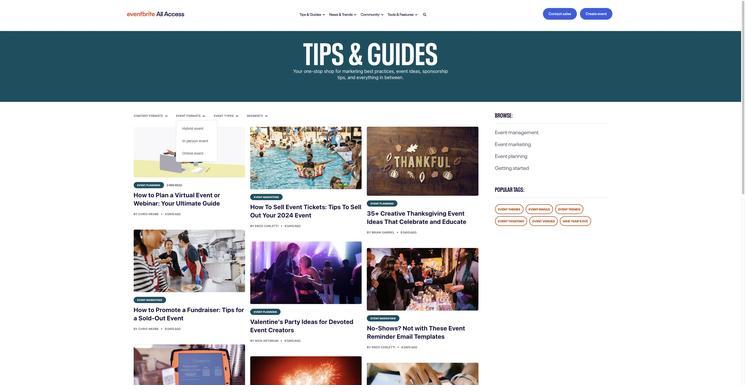 Task type: locate. For each thing, give the bounding box(es) containing it.
1 by chris meabe link from the top
[[134, 213, 160, 216]]

news & trends link
[[327, 8, 359, 20]]

2 formats from the left
[[186, 114, 201, 118]]

event planning link for 35+ creative thanksgiving event ideas that celebrate and educate
[[367, 201, 397, 207]]

6 days ago for sell
[[285, 224, 301, 228]]

1 horizontal spatial enzo
[[372, 346, 380, 350]]

0 horizontal spatial by enzo carletti link
[[250, 225, 279, 228]]

1 vertical spatial for
[[236, 307, 244, 314]]

chris down sold-
[[138, 328, 148, 331]]

sell
[[273, 204, 284, 211], [350, 204, 361, 211]]

by enzo carletti link
[[250, 225, 279, 228], [367, 346, 396, 350]]

planning up 'valentine's'
[[263, 310, 277, 314]]

arrow image inside content formats popup button
[[165, 115, 167, 117]]

days for promote
[[167, 327, 174, 331]]

& right news
[[339, 11, 341, 16]]

0 horizontal spatial sell
[[273, 204, 284, 211]]

event formats button
[[176, 114, 205, 118]]

by
[[134, 213, 138, 216], [250, 225, 254, 228], [367, 231, 371, 235], [134, 328, 138, 331], [250, 340, 254, 343], [367, 346, 371, 350]]

1 vertical spatial by enzo carletti link
[[367, 346, 396, 350]]

ideas,
[[409, 69, 421, 74]]

0 vertical spatial enzo
[[255, 225, 263, 228]]

event inside how to promote a fundraiser: tips for a sold-out event
[[167, 315, 184, 322]]

& for tips & guides link
[[307, 11, 309, 16]]

1 horizontal spatial by enzo carletti
[[367, 346, 396, 350]]

ideas inside 35+ creative thanksgiving event ideas that celebrate and educate
[[367, 218, 383, 226]]

trends
[[568, 207, 580, 212]]

your down plan
[[161, 200, 175, 207]]

arrow image for event types
[[236, 115, 238, 117]]

your inside how to sell event tickets: tips to sell out your 2024 event
[[262, 212, 276, 219]]

enzo for how to sell event tickets: tips to sell out your 2024 event
[[255, 225, 263, 228]]

1 arrow image from the left
[[165, 115, 167, 117]]

& right tools on the right top of the page
[[397, 11, 399, 16]]

valentine's party ideas for devoted event creators link
[[250, 316, 362, 338]]

how for how to plan a virtual event or webinar: your ultimate guide
[[134, 192, 147, 199]]

arrow image left news
[[323, 14, 325, 16]]

promote
[[156, 307, 181, 314]]

3 arrow image from the left
[[265, 115, 268, 117]]

to up sold-
[[148, 307, 154, 314]]

by chris meabe link down webinar:
[[134, 213, 160, 216]]

planning up creative at the bottom of page
[[380, 202, 394, 206]]

1 meabe from the top
[[148, 213, 159, 216]]

and down thanksgiving
[[430, 218, 441, 226]]

how inside how to promote a fundraiser: tips for a sold-out event
[[134, 307, 147, 314]]

by enzo carletti for to
[[250, 225, 279, 228]]

days down the email
[[404, 346, 411, 350]]

1 vertical spatial by chris meabe link
[[134, 328, 160, 331]]

marketing for how to promote a fundraiser: tips for a sold-out event
[[146, 298, 162, 302]]

how to plan a virtual event or webinar: your ultimate guide link
[[134, 188, 245, 211]]

ago down celebrate
[[411, 231, 417, 235]]

event planning link up getting started
[[495, 152, 527, 160]]

4 days ago
[[165, 212, 181, 216]]

days right 4
[[167, 212, 174, 216]]

party
[[285, 319, 300, 326]]

how inside how to plan a virtual event or webinar: your ultimate guide
[[134, 192, 147, 199]]

carletti down reminder
[[381, 346, 395, 350]]

event types button
[[214, 114, 238, 118]]

2 to from the top
[[148, 307, 154, 314]]

to
[[265, 204, 272, 211], [342, 204, 349, 211]]

meabe down sold-
[[148, 328, 159, 331]]

0 vertical spatial by enzo carletti link
[[250, 225, 279, 228]]

event planning up 35+
[[371, 202, 394, 206]]

&
[[307, 11, 309, 16], [339, 11, 341, 16], [397, 11, 399, 16], [348, 27, 363, 73]]

sold-
[[138, 315, 155, 322]]

arrow image right segments
[[265, 115, 268, 117]]

marketing
[[342, 69, 363, 74], [508, 140, 531, 148], [263, 195, 279, 199], [146, 298, 162, 302], [380, 317, 396, 321]]

1 vertical spatial tips & guides
[[303, 27, 438, 73]]

6 days ago down 2024
[[285, 224, 301, 228]]

days for plan
[[167, 212, 174, 216]]

carletti for shows?
[[381, 346, 395, 350]]

6 days ago down promote
[[165, 327, 181, 331]]

1 vertical spatial how
[[250, 204, 264, 211]]

ideas down 35+
[[367, 218, 383, 226]]

ideas right party
[[302, 319, 318, 326]]

2 arrow image from the left
[[236, 115, 238, 117]]

event marketing link for how to promote a fundraiser: tips for a sold-out event
[[134, 297, 166, 304]]

1 vertical spatial carletti
[[381, 346, 395, 350]]

by chris meabe link for webinar:
[[134, 213, 160, 216]]

and right tips, at the top
[[348, 75, 355, 80]]

event emails
[[529, 207, 550, 212]]

webinar:
[[134, 200, 160, 207]]

0 vertical spatial by chris meabe
[[134, 213, 160, 216]]

tools & features link
[[386, 8, 420, 20]]

browse:
[[495, 110, 513, 119]]

2 vertical spatial a
[[134, 315, 137, 322]]

0 vertical spatial by enzo carletti
[[250, 225, 279, 228]]

tips & guides inside tips & guides link
[[300, 11, 321, 16]]

people laughing while serving food image
[[134, 230, 245, 293]]

1 vertical spatial enzo
[[372, 346, 380, 350]]

started
[[513, 164, 529, 171]]

formats right content
[[149, 114, 163, 118]]

marketing up the 'shows?'
[[380, 317, 396, 321]]

arrow image inside tips & guides link
[[323, 14, 325, 16]]

formats
[[149, 114, 163, 118], [186, 114, 201, 118]]

0 horizontal spatial formats
[[149, 114, 163, 118]]

1 vertical spatial guides
[[367, 27, 438, 73]]

1 vertical spatial a
[[182, 307, 186, 314]]

2 arrow image from the left
[[354, 14, 357, 16]]

event for create event
[[598, 11, 607, 16]]

by enzo carletti for shows?
[[367, 346, 396, 350]]

event inside "link"
[[199, 139, 208, 143]]

formats inside content formats popup button
[[149, 114, 163, 118]]

by chris meabe link down sold-
[[134, 328, 160, 331]]

2 horizontal spatial your
[[293, 69, 303, 74]]

event planning up 'valentine's'
[[254, 310, 277, 314]]

0 horizontal spatial and
[[348, 75, 355, 80]]

arrow image
[[323, 14, 325, 16], [354, 14, 357, 16]]

ipad with event qr code image
[[134, 345, 245, 386]]

event right person
[[199, 139, 208, 143]]

chris
[[138, 213, 148, 216], [138, 328, 148, 331]]

event planning for how to plan a virtual event or webinar: your ultimate guide
[[137, 183, 160, 187]]

a for virtual
[[170, 192, 174, 199]]

2 vertical spatial your
[[262, 212, 276, 219]]

6 down promote
[[165, 327, 167, 331]]

arrow image right trends at the top left
[[354, 14, 357, 16]]

lots of people at a pool party image
[[250, 127, 362, 190]]

0 horizontal spatial carletti
[[264, 225, 279, 228]]

1 horizontal spatial to
[[342, 204, 349, 211]]

6 days ago for promote
[[165, 327, 181, 331]]

1 to from the top
[[148, 192, 154, 199]]

event right hybrid
[[194, 127, 203, 131]]

marketing down the event management link
[[508, 140, 531, 148]]

days for not
[[404, 346, 411, 350]]

arrow image left tools on the right top of the page
[[381, 14, 384, 16]]

event planning
[[495, 152, 527, 160], [137, 183, 160, 187], [371, 202, 394, 206], [254, 310, 277, 314]]

6 right gabriel
[[401, 231, 402, 235]]

event planning up plan
[[137, 183, 160, 187]]

sell up 2024
[[273, 204, 284, 211]]

event right create
[[598, 11, 607, 16]]

your left one-
[[293, 69, 303, 74]]

& left news
[[307, 11, 309, 16]]

0 vertical spatial chris
[[138, 213, 148, 216]]

0 vertical spatial to
[[148, 192, 154, 199]]

ideas inside valentine's party ideas for devoted event creators
[[302, 319, 318, 326]]

1 horizontal spatial a
[[170, 192, 174, 199]]

1 horizontal spatial sell
[[350, 204, 361, 211]]

2 horizontal spatial arrow image
[[265, 115, 268, 117]]

& for "news & trends" link
[[339, 11, 341, 16]]

meabe for your
[[148, 213, 159, 216]]

event inside the no-shows? not with these event reminder email templates
[[448, 325, 465, 332]]

2 meabe from the top
[[148, 328, 159, 331]]

2 vertical spatial for
[[319, 319, 327, 326]]

event
[[598, 11, 607, 16], [396, 69, 408, 74], [194, 127, 203, 131], [199, 139, 208, 143], [194, 152, 203, 156]]

in person event
[[182, 139, 208, 143]]

0 vertical spatial a
[[170, 192, 174, 199]]

event
[[176, 114, 186, 118], [214, 114, 223, 118], [495, 128, 507, 136], [495, 140, 507, 148], [495, 152, 507, 160], [137, 183, 146, 187], [196, 192, 213, 199], [254, 195, 262, 199], [371, 202, 379, 206], [286, 204, 302, 211], [498, 207, 508, 212], [529, 207, 538, 212], [558, 207, 568, 212], [448, 210, 465, 217], [295, 212, 311, 219], [498, 219, 508, 224], [532, 219, 542, 224], [137, 298, 146, 302], [254, 310, 262, 314], [167, 315, 184, 322], [371, 317, 379, 321], [448, 325, 465, 332], [250, 327, 267, 334]]

community
[[361, 11, 380, 16]]

6 days ago
[[285, 224, 301, 228], [401, 231, 417, 235], [165, 327, 181, 331], [285, 339, 300, 343], [401, 346, 417, 350]]

1 vertical spatial by chris meabe
[[134, 328, 160, 331]]

6 days ago down celebrate
[[401, 231, 417, 235]]

content
[[134, 114, 148, 118]]

0 vertical spatial ideas
[[367, 218, 383, 226]]

arrow image
[[203, 115, 205, 117]]

event planning for 35+ creative thanksgiving event ideas that celebrate and educate
[[371, 202, 394, 206]]

arrow image
[[381, 14, 384, 16], [415, 14, 417, 16]]

creative
[[380, 210, 405, 217]]

by nick artsruni
[[250, 340, 279, 343]]

ago down the email
[[411, 346, 417, 350]]

reminder
[[367, 334, 395, 341]]

0 horizontal spatial for
[[236, 307, 244, 314]]

how to promote a fundraiser: tips for a sold-out event
[[134, 307, 244, 322]]

ago down valentine's party ideas for devoted event creators
[[294, 339, 300, 343]]

brian
[[372, 231, 381, 235]]

1 horizontal spatial ideas
[[367, 218, 383, 226]]

meabe left 4
[[148, 213, 159, 216]]

days down "creators"
[[287, 339, 294, 343]]

event marketing for how to promote a fundraiser: tips for a sold-out event
[[137, 298, 162, 302]]

no-shows? not with these event reminder email templates
[[367, 325, 465, 341]]

1 vertical spatial your
[[161, 200, 175, 207]]

arrow image inside event types dropdown button
[[236, 115, 238, 117]]

0 horizontal spatial enzo
[[255, 225, 263, 228]]

6 down the email
[[401, 346, 403, 350]]

0 horizontal spatial arrow image
[[323, 14, 325, 16]]

days down celebrate
[[403, 231, 410, 235]]

1 horizontal spatial formats
[[186, 114, 201, 118]]

your inside how to plan a virtual event or webinar: your ultimate guide
[[161, 200, 175, 207]]

marketing up 2024
[[263, 195, 279, 199]]

0 vertical spatial and
[[348, 75, 355, 80]]

marketing up tips, at the top
[[342, 69, 363, 74]]

tips
[[300, 11, 306, 16], [303, 27, 344, 73], [328, 204, 341, 211], [222, 307, 234, 314]]

event marketing link for how to sell event tickets: tips to sell out your 2024 event
[[250, 194, 283, 201]]

by enzo carletti link down reminder
[[367, 346, 396, 350]]

6 days ago down the email
[[401, 346, 417, 350]]

1 sell from the left
[[273, 204, 284, 211]]

0 vertical spatial how
[[134, 192, 147, 199]]

by enzo carletti link down 2024
[[250, 225, 279, 228]]

ago for plan
[[175, 212, 181, 216]]

1 arrow image from the left
[[323, 14, 325, 16]]

1 horizontal spatial your
[[262, 212, 276, 219]]

not
[[403, 325, 413, 332]]

1 vertical spatial and
[[430, 218, 441, 226]]

how for how to sell event tickets: tips to sell out your 2024 event
[[250, 204, 264, 211]]

days for ideas
[[287, 339, 294, 343]]

event planning link for valentine's party ideas for devoted event creators
[[250, 309, 281, 316]]

create
[[586, 11, 597, 16]]

to
[[148, 192, 154, 199], [148, 307, 154, 314]]

1 vertical spatial by enzo carletti
[[367, 346, 396, 350]]

to inside how to promote a fundraiser: tips for a sold-out event
[[148, 307, 154, 314]]

6 days ago for not
[[401, 346, 417, 350]]

0 horizontal spatial arrow image
[[165, 115, 167, 117]]

segments
[[247, 114, 264, 118]]

meabe
[[148, 213, 159, 216], [148, 328, 159, 331]]

and
[[348, 75, 355, 80], [430, 218, 441, 226]]

person
[[186, 139, 198, 143]]

ago
[[175, 212, 181, 216], [295, 224, 301, 228], [411, 231, 417, 235], [175, 327, 181, 331], [294, 339, 300, 343], [411, 346, 417, 350]]

1 horizontal spatial arrow image
[[354, 14, 357, 16]]

2 to from the left
[[342, 204, 349, 211]]

min
[[169, 183, 174, 187]]

new year's eve link
[[560, 217, 591, 226]]

0 horizontal spatial arrow image
[[381, 14, 384, 16]]

arrow image inside community link
[[381, 14, 384, 16]]

formats inside "event formats" dropdown button
[[186, 114, 201, 118]]

by for how to promote a fundraiser: tips for a sold-out event
[[134, 328, 138, 331]]

arrow image left search icon
[[415, 14, 417, 16]]

6 for to
[[165, 327, 167, 331]]

1 vertical spatial meabe
[[148, 328, 159, 331]]

guides
[[310, 11, 321, 16], [367, 27, 438, 73]]

1 horizontal spatial arrow image
[[415, 14, 417, 16]]

sell left 35+
[[350, 204, 361, 211]]

marketing for no-shows? not with these event reminder email templates
[[380, 317, 396, 321]]

community link
[[359, 8, 386, 20]]

tips & guides
[[300, 11, 321, 16], [303, 27, 438, 73]]

by chris meabe link
[[134, 213, 160, 216], [134, 328, 160, 331]]

ago right 4
[[175, 212, 181, 216]]

enzo for no-shows? not with these event reminder email templates
[[372, 346, 380, 350]]

0 vertical spatial for
[[335, 69, 341, 74]]

by enzo carletti
[[250, 225, 279, 228], [367, 346, 396, 350]]

popular
[[495, 185, 513, 194]]

formats for content
[[149, 114, 163, 118]]

days for thanksgiving
[[403, 231, 410, 235]]

0 vertical spatial meabe
[[148, 213, 159, 216]]

a right promote
[[182, 307, 186, 314]]

event planning link up 35+
[[367, 201, 397, 207]]

hybrid
[[182, 127, 193, 131]]

arrow image inside segments "dropdown button"
[[265, 115, 268, 117]]

ago down how to sell event tickets: tips to sell out your 2024 event link
[[295, 224, 301, 228]]

a inside how to plan a virtual event or webinar: your ultimate guide
[[170, 192, 174, 199]]

0 vertical spatial out
[[250, 212, 261, 219]]

0 vertical spatial your
[[293, 69, 303, 74]]

6 days ago down "creators"
[[285, 339, 300, 343]]

1 vertical spatial ideas
[[302, 319, 318, 326]]

by chris meabe down sold-
[[134, 328, 160, 331]]

event marketing for how to sell event tickets: tips to sell out your 2024 event
[[254, 195, 279, 199]]

ago down how to promote a fundraiser: tips for a sold-out event on the left bottom
[[175, 327, 181, 331]]

arrow image for community
[[381, 14, 384, 16]]

event marketing link
[[495, 140, 531, 148], [250, 194, 283, 201], [134, 297, 166, 304], [367, 316, 399, 322]]

2 horizontal spatial a
[[182, 307, 186, 314]]

event venues link
[[529, 217, 558, 226]]

arrow image
[[165, 115, 167, 117], [236, 115, 238, 117], [265, 115, 268, 117]]

event planning link up 'valentine's'
[[250, 309, 281, 316]]

in person event link
[[176, 135, 217, 147]]

6 down 2024
[[285, 224, 286, 228]]

virtual
[[175, 192, 195, 199]]

chris down webinar:
[[138, 213, 148, 216]]

1 formats from the left
[[149, 114, 163, 118]]

trends
[[342, 11, 353, 16]]

0 horizontal spatial by enzo carletti
[[250, 225, 279, 228]]

arrow image inside "news & trends" link
[[354, 14, 357, 16]]

arrow image right content formats
[[165, 115, 167, 117]]

by chris meabe down webinar:
[[134, 213, 160, 216]]

event emails link
[[526, 205, 553, 215]]

tags:
[[513, 185, 525, 194]]

marketing up promote
[[146, 298, 162, 302]]

2 vertical spatial how
[[134, 307, 147, 314]]

by enzo carletti link for shows?
[[367, 346, 396, 350]]

1 vertical spatial out
[[155, 315, 165, 322]]

everything
[[357, 75, 378, 80]]

these
[[429, 325, 447, 332]]

planning up plan
[[146, 183, 160, 187]]

1 chris from the top
[[138, 213, 148, 216]]

to inside how to plan a virtual event or webinar: your ultimate guide
[[148, 192, 154, 199]]

1 horizontal spatial and
[[430, 218, 441, 226]]

practices,
[[375, 69, 395, 74]]

how for how to promote a fundraiser: tips for a sold-out event
[[134, 307, 147, 314]]

1 horizontal spatial out
[[250, 212, 261, 219]]

by enzo carletti down 2024
[[250, 225, 279, 228]]

contact
[[549, 11, 562, 16]]

by for valentine's party ideas for devoted event creators
[[250, 340, 254, 343]]

2 chris from the top
[[138, 328, 148, 331]]

1 horizontal spatial for
[[319, 319, 327, 326]]

tickets:
[[304, 204, 327, 211]]

2 by chris meabe from the top
[[134, 328, 160, 331]]

by enzo carletti down reminder
[[367, 346, 396, 350]]

emails
[[539, 207, 550, 212]]

a left sold-
[[134, 315, 137, 322]]

2 by chris meabe link from the top
[[134, 328, 160, 331]]

1 by chris meabe from the top
[[134, 213, 160, 216]]

1 vertical spatial chris
[[138, 328, 148, 331]]

valentine's party ideas for devoted event creators
[[250, 319, 353, 334]]

days down promote
[[167, 327, 174, 331]]

1 horizontal spatial by enzo carletti link
[[367, 346, 396, 350]]

arrow image right types
[[236, 115, 238, 117]]

6 down "creators"
[[285, 339, 286, 343]]

0 horizontal spatial to
[[265, 204, 272, 211]]

0 horizontal spatial ideas
[[302, 319, 318, 326]]

formats for event
[[186, 114, 201, 118]]

0 horizontal spatial guides
[[310, 11, 321, 16]]

how inside how to sell event tickets: tips to sell out your 2024 event
[[250, 204, 264, 211]]

6 for to
[[285, 224, 286, 228]]

formats left arrow image
[[186, 114, 201, 118]]

0 vertical spatial carletti
[[264, 225, 279, 228]]

a right plan
[[170, 192, 174, 199]]

0 horizontal spatial out
[[155, 315, 165, 322]]

event guests and food vendor image
[[367, 249, 478, 311]]

event right online
[[194, 152, 203, 156]]

contact sales link
[[543, 8, 577, 20]]

event planning link up plan
[[134, 182, 164, 188]]

1 vertical spatial to
[[148, 307, 154, 314]]

new year's eve
[[563, 219, 588, 224]]

event marketing
[[495, 140, 531, 148], [254, 195, 279, 199], [137, 298, 162, 302], [371, 317, 396, 321]]

venues
[[543, 219, 555, 224]]

logo eventbrite image
[[126, 9, 185, 19]]

create event
[[586, 11, 607, 16]]

2 arrow image from the left
[[415, 14, 417, 16]]

1 arrow image from the left
[[381, 14, 384, 16]]

your inside your one-stop shop for marketing best practices, event ideas, sponsorship tips, and everything in between.
[[293, 69, 303, 74]]

0 horizontal spatial your
[[161, 200, 175, 207]]

carletti down 2024
[[264, 225, 279, 228]]

event up between. at the right top of the page
[[396, 69, 408, 74]]

by for no-shows? not with these event reminder email templates
[[367, 346, 371, 350]]

ago for sell
[[295, 224, 301, 228]]

your left 2024
[[262, 212, 276, 219]]

0 vertical spatial tips & guides
[[300, 11, 321, 16]]

event planning link
[[495, 152, 527, 160], [134, 182, 164, 188], [367, 201, 397, 207], [250, 309, 281, 316]]

to up webinar:
[[148, 192, 154, 199]]

enzo
[[255, 225, 263, 228], [372, 346, 380, 350]]

arrow image for trends
[[354, 14, 357, 16]]

arrow image inside tools & features link
[[415, 14, 417, 16]]

1 horizontal spatial arrow image
[[236, 115, 238, 117]]

1 horizontal spatial guides
[[367, 27, 438, 73]]

2 horizontal spatial for
[[335, 69, 341, 74]]

couple dancing in nightclub image
[[250, 242, 362, 305]]

1 horizontal spatial carletti
[[381, 346, 395, 350]]

days down 2024
[[287, 224, 294, 228]]

0 vertical spatial by chris meabe link
[[134, 213, 160, 216]]



Task type: describe. For each thing, give the bounding box(es) containing it.
event marketing link for no-shows? not with these event reminder email templates
[[367, 316, 399, 322]]

management
[[508, 128, 539, 136]]

tips inside how to sell event tickets: tips to sell out your 2024 event
[[328, 204, 341, 211]]

and inside your one-stop shop for marketing best practices, event ideas, sponsorship tips, and everything in between.
[[348, 75, 355, 80]]

2 sell from the left
[[350, 204, 361, 211]]

6 for party
[[285, 339, 286, 343]]

in
[[380, 75, 383, 80]]

tips inside how to promote a fundraiser: tips for a sold-out event
[[222, 307, 234, 314]]

out inside how to sell event tickets: tips to sell out your 2024 event
[[250, 212, 261, 219]]

35+ creative thanksgiving event ideas that celebrate and educate link
[[367, 207, 478, 229]]

4
[[165, 212, 167, 216]]

ago for promote
[[175, 327, 181, 331]]

by chris meabe link for a
[[134, 328, 160, 331]]

event inside 35+ creative thanksgiving event ideas that celebrate and educate
[[448, 210, 465, 217]]

that
[[384, 218, 398, 226]]

3 min read
[[167, 183, 182, 187]]

by chris meabe for webinar:
[[134, 213, 160, 216]]

between.
[[384, 75, 404, 80]]

ago for ideas
[[294, 339, 300, 343]]

event ticketing
[[498, 219, 524, 224]]

a for fundraiser:
[[182, 307, 186, 314]]

by chris meabe for a
[[134, 328, 160, 331]]

to for promote
[[148, 307, 154, 314]]

getting
[[495, 164, 512, 171]]

best
[[364, 69, 373, 74]]

tips,
[[338, 75, 346, 80]]

with
[[415, 325, 428, 332]]

by brian gabriel link
[[367, 231, 395, 235]]

contact sales
[[549, 11, 571, 16]]

popular tags:
[[495, 185, 525, 194]]

sponsorship
[[422, 69, 448, 74]]

for inside your one-stop shop for marketing best practices, event ideas, sponsorship tips, and everything in between.
[[335, 69, 341, 74]]

6 for creative
[[401, 231, 402, 235]]

3
[[167, 183, 168, 187]]

templates
[[414, 334, 445, 341]]

ago for thanksgiving
[[411, 231, 417, 235]]

planning for how to plan a virtual event or webinar: your ultimate guide
[[146, 183, 160, 187]]

event themes
[[498, 207, 520, 212]]

online event link
[[176, 147, 217, 160]]

one-
[[304, 69, 314, 74]]

to for plan
[[148, 192, 154, 199]]

ultimate
[[176, 200, 201, 207]]

event management
[[495, 128, 539, 136]]

arrow image for guides
[[323, 14, 325, 16]]

email
[[397, 334, 413, 341]]

new
[[563, 219, 570, 224]]

how to sell event tickets: tips to sell out your 2024 event
[[250, 204, 361, 219]]

ago for not
[[411, 346, 417, 350]]

0 vertical spatial guides
[[310, 11, 321, 16]]

35+ creative thanksgiving event ideas that celebrate and educate
[[367, 210, 466, 226]]

news
[[329, 11, 338, 16]]

search icon image
[[423, 13, 427, 17]]

news & trends
[[329, 11, 353, 16]]

thanksgiving
[[407, 210, 446, 217]]

artsruni
[[263, 340, 279, 343]]

event inside your one-stop shop for marketing best practices, event ideas, sponsorship tips, and everything in between.
[[396, 69, 408, 74]]

how to plan a virtual event or webinar: your ultimate guide
[[134, 192, 220, 207]]

your one-stop shop for marketing best practices, event ideas, sponsorship tips, and everything in between.
[[293, 69, 448, 80]]

ticketing
[[508, 219, 524, 224]]

how to sell event tickets: tips to sell out your 2024 event link
[[250, 201, 362, 223]]

content formats button
[[134, 114, 168, 118]]

read
[[175, 183, 182, 187]]

by for 35+ creative thanksgiving event ideas that celebrate and educate
[[367, 231, 371, 235]]

getting started link
[[495, 164, 529, 171]]

event inside how to plan a virtual event or webinar: your ultimate guide
[[196, 192, 213, 199]]

event planning for valentine's party ideas for devoted event creators
[[254, 310, 277, 314]]

by for how to plan a virtual event or webinar: your ultimate guide
[[134, 213, 138, 216]]

by enzo carletti link for to
[[250, 225, 279, 228]]

tools
[[388, 11, 396, 16]]

marketing for how to sell event tickets: tips to sell out your 2024 event
[[263, 195, 279, 199]]

valentine's
[[250, 319, 283, 326]]

arrow image for tools & features
[[415, 14, 417, 16]]

segments element
[[176, 120, 217, 162]]

chris for webinar:
[[138, 213, 148, 216]]

6 for shows?
[[401, 346, 403, 350]]

days for sell
[[287, 224, 294, 228]]

event management link
[[495, 128, 539, 136]]

meabe for sold-
[[148, 328, 159, 331]]

marketing inside your one-stop shop for marketing best practices, event ideas, sponsorship tips, and everything in between.
[[342, 69, 363, 74]]

& left best
[[348, 27, 363, 73]]

no-
[[367, 325, 378, 332]]

event inside valentine's party ideas for devoted event creators
[[250, 327, 267, 334]]

gabriel
[[382, 231, 395, 235]]

shows?
[[378, 325, 401, 332]]

2024
[[277, 212, 293, 219]]

by brian gabriel
[[367, 231, 395, 235]]

event marketing for no-shows? not with these event reminder email templates
[[371, 317, 396, 321]]

devoted
[[329, 319, 353, 326]]

themes
[[508, 207, 520, 212]]

carletti for to
[[264, 225, 279, 228]]

online
[[182, 152, 193, 156]]

and inside 35+ creative thanksgiving event ideas that celebrate and educate
[[430, 218, 441, 226]]

how to promote a fundraiser: tips for a sold-out event link
[[134, 304, 245, 326]]

event for hybrid event
[[194, 127, 203, 131]]

event venues
[[532, 219, 555, 224]]

nick
[[255, 340, 262, 343]]

event for online event
[[194, 152, 203, 156]]

out inside how to promote a fundraiser: tips for a sold-out event
[[155, 315, 165, 322]]

arrow image for content formats
[[165, 115, 167, 117]]

arrow image for segments
[[265, 115, 268, 117]]

chris for a
[[138, 328, 148, 331]]

event planning up getting started
[[495, 152, 527, 160]]

6 days ago for thanksgiving
[[401, 231, 417, 235]]

hybrid event
[[182, 127, 203, 131]]

celebrate
[[399, 218, 428, 226]]

& for tools & features link
[[397, 11, 399, 16]]

creators
[[268, 327, 294, 334]]

by for how to sell event tickets: tips to sell out your 2024 event
[[250, 225, 254, 228]]

segments button
[[247, 114, 268, 118]]

35+
[[367, 210, 379, 217]]

in
[[182, 139, 185, 143]]

fundraiser:
[[187, 307, 221, 314]]

0 horizontal spatial a
[[134, 315, 137, 322]]

6 days ago for ideas
[[285, 339, 300, 343]]

no-shows? not with these event reminder email templates link
[[367, 322, 478, 344]]

for inside how to promote a fundraiser: tips for a sold-out event
[[236, 307, 244, 314]]

stop
[[314, 69, 323, 74]]

planning for 35+ creative thanksgiving event ideas that celebrate and educate
[[380, 202, 394, 206]]

event planning link for how to plan a virtual event or webinar: your ultimate guide
[[134, 182, 164, 188]]

event types
[[214, 114, 234, 118]]

event trends link
[[555, 205, 584, 215]]

1 to from the left
[[265, 204, 272, 211]]

planning up started
[[508, 152, 527, 160]]

planning for valentine's party ideas for devoted event creators
[[263, 310, 277, 314]]

online event
[[182, 152, 203, 156]]

event trends
[[558, 207, 580, 212]]

guide
[[203, 200, 220, 207]]

features
[[400, 11, 414, 16]]

for inside valentine's party ideas for devoted event creators
[[319, 319, 327, 326]]

or
[[214, 192, 220, 199]]

eve
[[582, 219, 588, 224]]

sales
[[563, 11, 571, 16]]



Task type: vqa. For each thing, say whether or not it's contained in the screenshot.


